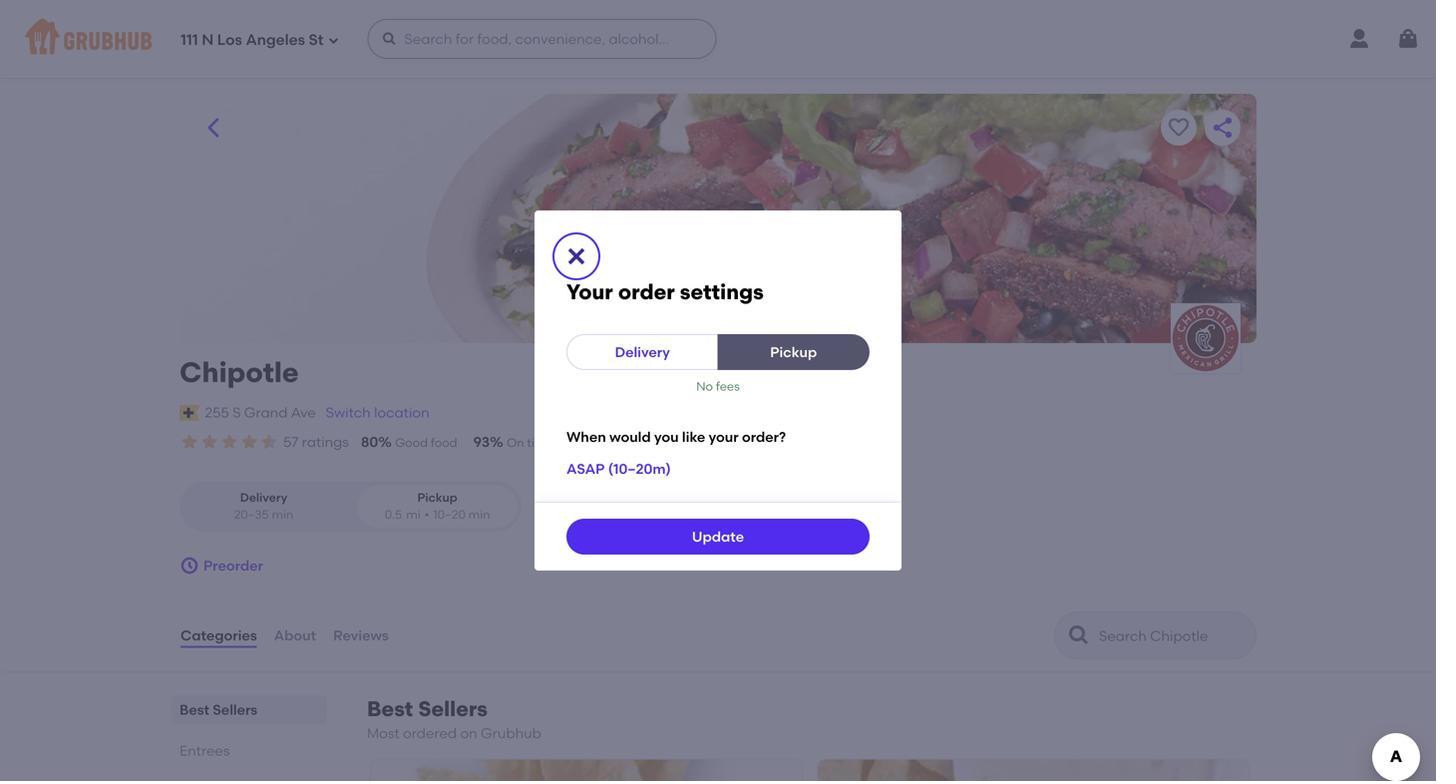 Task type: locate. For each thing, give the bounding box(es) containing it.
0 horizontal spatial svg image
[[565, 244, 589, 268]]

delivery
[[556, 436, 601, 450]]

about
[[274, 627, 316, 644]]

delivery up 20–35
[[240, 490, 287, 505]]

svg image
[[1397, 27, 1421, 51], [565, 244, 589, 268]]

0 vertical spatial order
[[619, 279, 675, 305]]

0 vertical spatial pickup
[[771, 344, 818, 361]]

111 n los angeles st
[[181, 31, 324, 49]]

pickup inside pickup button
[[771, 344, 818, 361]]

time
[[527, 436, 553, 450]]

option group
[[180, 481, 522, 532]]

switch location
[[326, 404, 430, 421]]

sellers up entrees tab
[[213, 702, 258, 719]]

0 horizontal spatial min
[[272, 508, 294, 522]]

categories
[[181, 627, 257, 644]]

1 vertical spatial pickup
[[418, 490, 458, 505]]

order right your
[[619, 279, 675, 305]]

your order settings
[[567, 279, 764, 305]]

0 horizontal spatial best
[[180, 702, 209, 719]]

1 min from the left
[[272, 508, 294, 522]]

pickup for pickup
[[771, 344, 818, 361]]

2 min from the left
[[469, 508, 490, 522]]

sellers inside best sellers most ordered on grubhub
[[418, 697, 488, 722]]

st
[[309, 31, 324, 49]]

sellers for best sellers most ordered on grubhub
[[418, 697, 488, 722]]

s
[[233, 404, 241, 421]]

best up entrees
[[180, 702, 209, 719]]

delivery 20–35 min
[[234, 490, 294, 522]]

pickup inside pickup 0.5 mi • 10–20 min
[[418, 490, 458, 505]]

min inside pickup 0.5 mi • 10–20 min
[[469, 508, 490, 522]]

0.5
[[385, 508, 402, 522]]

best up most
[[367, 697, 413, 722]]

1 vertical spatial order
[[697, 436, 728, 450]]

pickup up order?
[[771, 344, 818, 361]]

sellers inside tab
[[213, 702, 258, 719]]

(10–20m)
[[608, 460, 671, 477]]

Search Chipotle search field
[[1098, 627, 1250, 646]]

ratings
[[302, 434, 349, 451]]

switch
[[326, 404, 371, 421]]

delivery down your order settings
[[615, 344, 670, 361]]

on time delivery
[[507, 436, 601, 450]]

preorder
[[204, 557, 263, 574]]

•
[[425, 508, 429, 522]]

n
[[202, 31, 214, 49]]

1 horizontal spatial svg image
[[328, 34, 340, 46]]

good
[[395, 436, 428, 450]]

255 s grand ave button
[[204, 402, 317, 424]]

main navigation navigation
[[0, 0, 1437, 78]]

option group containing delivery 20–35 min
[[180, 481, 522, 532]]

star icon image
[[180, 432, 200, 452], [200, 432, 220, 452], [220, 432, 239, 452], [239, 432, 259, 452], [259, 432, 279, 452], [259, 432, 279, 452]]

min right 20–35
[[272, 508, 294, 522]]

1 horizontal spatial pickup
[[771, 344, 818, 361]]

no fees
[[697, 379, 740, 394]]

255
[[205, 404, 229, 421]]

1 horizontal spatial best
[[367, 697, 413, 722]]

delivery button
[[567, 334, 719, 370]]

when would you like your order?
[[567, 428, 787, 445]]

1 horizontal spatial order
[[697, 436, 728, 450]]

0 horizontal spatial svg image
[[180, 556, 200, 576]]

svg image
[[382, 31, 398, 47], [328, 34, 340, 46], [180, 556, 200, 576]]

order
[[619, 279, 675, 305], [697, 436, 728, 450]]

93
[[474, 434, 490, 451]]

1 horizontal spatial min
[[469, 508, 490, 522]]

delivery inside delivery 20–35 min
[[240, 490, 287, 505]]

min inside delivery 20–35 min
[[272, 508, 294, 522]]

pickup button
[[718, 334, 870, 370]]

1 vertical spatial delivery
[[240, 490, 287, 505]]

ave
[[291, 404, 316, 421]]

order for correct
[[697, 436, 728, 450]]

delivery
[[615, 344, 670, 361], [240, 490, 287, 505]]

about button
[[273, 600, 317, 672]]

0 vertical spatial delivery
[[615, 344, 670, 361]]

sellers
[[418, 697, 488, 722], [213, 702, 258, 719]]

57 ratings
[[283, 434, 349, 451]]

pickup
[[771, 344, 818, 361], [418, 490, 458, 505]]

1 horizontal spatial svg image
[[1397, 27, 1421, 51]]

your
[[567, 279, 613, 305]]

0 vertical spatial svg image
[[1397, 27, 1421, 51]]

sellers up 'on'
[[418, 697, 488, 722]]

0 horizontal spatial pickup
[[418, 490, 458, 505]]

reviews button
[[332, 600, 390, 672]]

20–35
[[234, 508, 269, 522]]

pickup up •
[[418, 490, 458, 505]]

los
[[217, 31, 242, 49]]

entrees
[[180, 743, 230, 759]]

0 horizontal spatial order
[[619, 279, 675, 305]]

0 horizontal spatial sellers
[[213, 702, 258, 719]]

pickup 0.5 mi • 10–20 min
[[385, 490, 490, 522]]

1 horizontal spatial delivery
[[615, 344, 670, 361]]

1 horizontal spatial sellers
[[418, 697, 488, 722]]

best
[[367, 697, 413, 722], [180, 702, 209, 719]]

10–20
[[433, 508, 466, 522]]

best inside tab
[[180, 702, 209, 719]]

like
[[682, 428, 706, 445]]

0 horizontal spatial delivery
[[240, 490, 287, 505]]

best inside best sellers most ordered on grubhub
[[367, 697, 413, 722]]

order right correct
[[697, 436, 728, 450]]

57
[[283, 434, 299, 451]]

min
[[272, 508, 294, 522], [469, 508, 490, 522]]

preorder button
[[180, 548, 263, 584]]

fees
[[716, 379, 740, 394]]

min right 10–20
[[469, 508, 490, 522]]

delivery inside button
[[615, 344, 670, 361]]

caret left icon image
[[202, 116, 226, 140]]

on
[[507, 436, 524, 450]]



Task type: vqa. For each thing, say whether or not it's contained in the screenshot.
the top order
yes



Task type: describe. For each thing, give the bounding box(es) containing it.
your
[[709, 428, 739, 445]]

when
[[567, 428, 606, 445]]

chipotle
[[180, 356, 299, 389]]

chipotle logo image
[[1172, 303, 1241, 373]]

on
[[460, 725, 478, 742]]

asap (10–20m)
[[567, 460, 671, 477]]

correct
[[650, 436, 694, 450]]

correct order
[[650, 436, 728, 450]]

save this restaurant image
[[1168, 116, 1192, 140]]

share icon image
[[1211, 116, 1235, 140]]

update
[[692, 528, 745, 545]]

location
[[374, 404, 430, 421]]

ordered
[[403, 725, 457, 742]]

78
[[617, 434, 633, 451]]

mi
[[406, 508, 421, 522]]

save this restaurant button
[[1162, 110, 1197, 146]]

best for best sellers most ordered on grubhub
[[367, 697, 413, 722]]

best sellers
[[180, 702, 258, 719]]

2 horizontal spatial svg image
[[382, 31, 398, 47]]

best for best sellers
[[180, 702, 209, 719]]

search icon image
[[1068, 624, 1092, 648]]

asap (10–20m) button
[[567, 451, 671, 487]]

svg image inside preorder button
[[180, 556, 200, 576]]

angeles
[[246, 31, 305, 49]]

111
[[181, 31, 198, 49]]

categories button
[[180, 600, 258, 672]]

delivery for delivery 20–35 min
[[240, 490, 287, 505]]

svg image inside main navigation navigation
[[1397, 27, 1421, 51]]

80
[[361, 434, 378, 451]]

255 s grand ave
[[205, 404, 316, 421]]

settings
[[680, 279, 764, 305]]

switch location button
[[325, 402, 431, 424]]

grand
[[244, 404, 288, 421]]

would
[[610, 428, 651, 445]]

reviews
[[333, 627, 389, 644]]

update button
[[567, 519, 870, 555]]

grubhub
[[481, 725, 542, 742]]

no
[[697, 379, 713, 394]]

order?
[[742, 428, 787, 445]]

entrees tab
[[180, 741, 319, 761]]

delivery for delivery
[[615, 344, 670, 361]]

subscription pass image
[[180, 405, 200, 421]]

you
[[655, 428, 679, 445]]

most
[[367, 725, 400, 742]]

good food
[[395, 436, 458, 450]]

sellers for best sellers
[[213, 702, 258, 719]]

best sellers tab
[[180, 700, 319, 721]]

pickup for pickup 0.5 mi • 10–20 min
[[418, 490, 458, 505]]

best sellers most ordered on grubhub
[[367, 697, 542, 742]]

asap
[[567, 460, 605, 477]]

1 vertical spatial svg image
[[565, 244, 589, 268]]

food
[[431, 436, 458, 450]]

order for your
[[619, 279, 675, 305]]



